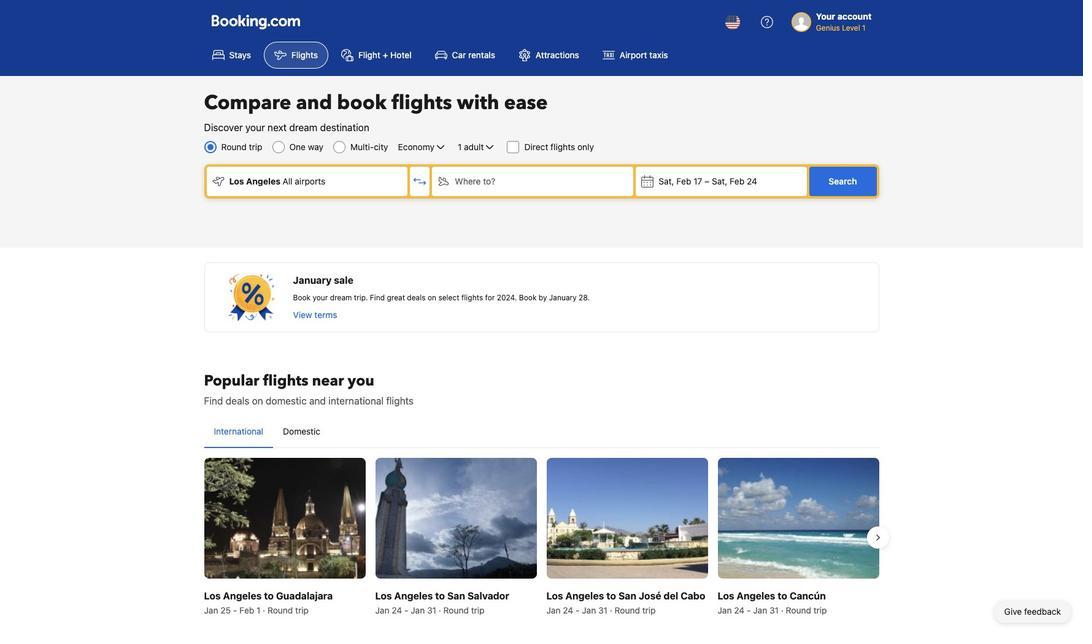 Task type: vqa. For each thing, say whether or not it's contained in the screenshot.
· in the Los Angeles to San José del Cabo Jan 24 - Jan 31 · Round trip
yes



Task type: locate. For each thing, give the bounding box(es) containing it.
view terms button
[[288, 310, 342, 322]]

del
[[664, 591, 678, 602]]

1 horizontal spatial sat,
[[712, 176, 727, 187]]

1 right 25
[[257, 606, 260, 616]]

1 · from the left
[[263, 606, 265, 616]]

2 · from the left
[[439, 606, 441, 616]]

angeles
[[246, 176, 281, 187], [223, 591, 262, 602], [394, 591, 433, 602], [566, 591, 604, 602], [737, 591, 775, 602]]

1 san from the left
[[447, 591, 465, 602]]

terms
[[314, 310, 337, 321]]

with
[[457, 90, 499, 117]]

on left the domestic
[[252, 396, 263, 407]]

round
[[221, 142, 247, 152], [268, 606, 293, 616], [443, 606, 469, 616], [615, 606, 640, 616], [786, 606, 811, 616]]

0 horizontal spatial 31
[[427, 606, 436, 616]]

0 horizontal spatial find
[[204, 396, 223, 407]]

on inside the popular flights near you find deals on domestic and international flights
[[252, 396, 263, 407]]

2 - from the left
[[404, 606, 408, 616]]

jan
[[204, 606, 218, 616], [375, 606, 389, 616], [411, 606, 425, 616], [547, 606, 561, 616], [582, 606, 596, 616], [718, 606, 732, 616], [753, 606, 767, 616]]

find right trip.
[[370, 293, 385, 303]]

sat, right –
[[712, 176, 727, 187]]

2 jan from the left
[[375, 606, 389, 616]]

2 book from the left
[[519, 293, 537, 303]]

· inside los angeles to san josé del cabo jan 24 - jan 31 · round trip
[[610, 606, 612, 616]]

0 horizontal spatial deals
[[226, 396, 249, 407]]

2 horizontal spatial 31
[[770, 606, 779, 616]]

trip inside los angeles to cancún jan 24 - jan 31 · round trip
[[814, 606, 827, 616]]

3 · from the left
[[610, 606, 612, 616]]

trip down salvador
[[471, 606, 485, 616]]

3 - from the left
[[576, 606, 580, 616]]

book your dream trip. find great deals on select flights for 2024. book by january 28.
[[293, 293, 590, 303]]

1 - from the left
[[233, 606, 237, 616]]

los for los angeles to san salvador
[[375, 591, 392, 602]]

flights
[[292, 50, 318, 60]]

round down josé
[[615, 606, 640, 616]]

0 horizontal spatial dream
[[289, 122, 318, 133]]

flights up economy
[[392, 90, 452, 117]]

angeles for los angeles
[[246, 176, 281, 187]]

1 to from the left
[[264, 591, 274, 602]]

28.
[[579, 293, 590, 303]]

cabo
[[681, 591, 706, 602]]

- inside los angeles to san josé del cabo jan 24 - jan 31 · round trip
[[576, 606, 580, 616]]

2 san from the left
[[619, 591, 637, 602]]

angeles inside los angeles to guadalajara jan 25 - feb 1 · round trip
[[223, 591, 262, 602]]

round down discover
[[221, 142, 247, 152]]

international
[[328, 396, 384, 407]]

to left josé
[[607, 591, 616, 602]]

to inside los angeles to guadalajara jan 25 - feb 1 · round trip
[[264, 591, 274, 602]]

1 horizontal spatial san
[[619, 591, 637, 602]]

1 horizontal spatial dream
[[330, 293, 352, 303]]

view terms
[[293, 310, 337, 321]]

january right by
[[549, 293, 577, 303]]

4 - from the left
[[747, 606, 751, 616]]

san left josé
[[619, 591, 637, 602]]

discover
[[204, 122, 243, 133]]

flights up the domestic
[[263, 371, 308, 392]]

angeles for los angeles to cancún
[[737, 591, 775, 602]]

to left salvador
[[435, 591, 445, 602]]

dream inside compare and book flights with ease discover your next dream destination
[[289, 122, 318, 133]]

and
[[296, 90, 332, 117], [309, 396, 326, 407]]

attractions link
[[508, 42, 590, 69]]

tab list
[[204, 416, 879, 449]]

–
[[705, 176, 710, 187]]

angeles inside los angeles to san salvador jan 24 - jan 31 · round trip
[[394, 591, 433, 602]]

january left sale
[[293, 275, 332, 286]]

to for del
[[607, 591, 616, 602]]

los angeles to cancún jan 24 - jan 31 · round trip
[[718, 591, 827, 616]]

dream down sale
[[330, 293, 352, 303]]

los inside los angeles to san salvador jan 24 - jan 31 · round trip
[[375, 591, 392, 602]]

0 vertical spatial your
[[245, 122, 265, 133]]

direct
[[524, 142, 548, 152]]

trip down cancún
[[814, 606, 827, 616]]

compare
[[204, 90, 291, 117]]

1 vertical spatial 1
[[458, 142, 462, 152]]

book up view
[[293, 293, 311, 303]]

ease
[[504, 90, 548, 117]]

round down salvador
[[443, 606, 469, 616]]

-
[[233, 606, 237, 616], [404, 606, 408, 616], [576, 606, 580, 616], [747, 606, 751, 616]]

los inside los angeles to cancún jan 24 - jan 31 · round trip
[[718, 591, 734, 602]]

angeles for los angeles to san josé del cabo
[[566, 591, 604, 602]]

2 to from the left
[[435, 591, 445, 602]]

flight + hotel link
[[331, 42, 422, 69]]

0 horizontal spatial on
[[252, 396, 263, 407]]

way
[[308, 142, 323, 152]]

0 vertical spatial 1
[[862, 23, 866, 33]]

san for salvador
[[447, 591, 465, 602]]

find down popular
[[204, 396, 223, 407]]

los inside los angeles to guadalajara jan 25 - feb 1 · round trip
[[204, 591, 221, 602]]

sat, left 17
[[659, 176, 674, 187]]

dream up one way
[[289, 122, 318, 133]]

to?
[[483, 176, 495, 187]]

los angeles to cancún image
[[718, 458, 879, 580]]

0 vertical spatial january
[[293, 275, 332, 286]]

on
[[428, 293, 436, 303], [252, 396, 263, 407]]

4 jan from the left
[[547, 606, 561, 616]]

trip down josé
[[642, 606, 656, 616]]

1 vertical spatial deals
[[226, 396, 249, 407]]

search button
[[809, 167, 877, 196]]

round trip
[[221, 142, 262, 152]]

1 vertical spatial january
[[549, 293, 577, 303]]

flights left only
[[551, 142, 575, 152]]

1 horizontal spatial find
[[370, 293, 385, 303]]

los angeles to san josé del cabo image
[[547, 458, 708, 580]]

your down january sale
[[313, 293, 328, 303]]

deals
[[407, 293, 426, 303], [226, 396, 249, 407]]

genius
[[816, 23, 840, 33]]

where
[[455, 176, 481, 187]]

3 31 from the left
[[770, 606, 779, 616]]

san inside los angeles to san salvador jan 24 - jan 31 · round trip
[[447, 591, 465, 602]]

find inside the popular flights near you find deals on domestic and international flights
[[204, 396, 223, 407]]

international
[[214, 427, 263, 437]]

san for josé
[[619, 591, 637, 602]]

san
[[447, 591, 465, 602], [619, 591, 637, 602]]

1 horizontal spatial 1
[[458, 142, 462, 152]]

0 horizontal spatial san
[[447, 591, 465, 602]]

0 horizontal spatial sat,
[[659, 176, 674, 187]]

2 horizontal spatial 1
[[862, 23, 866, 33]]

trip inside los angeles to san josé del cabo jan 24 - jan 31 · round trip
[[642, 606, 656, 616]]

your
[[245, 122, 265, 133], [313, 293, 328, 303]]

airports
[[295, 176, 326, 187]]

0 horizontal spatial feb
[[239, 606, 254, 616]]

flight + hotel
[[358, 50, 412, 60]]

feb inside los angeles to guadalajara jan 25 - feb 1 · round trip
[[239, 606, 254, 616]]

to inside los angeles to san salvador jan 24 - jan 31 · round trip
[[435, 591, 445, 602]]

sat,
[[659, 176, 674, 187], [712, 176, 727, 187]]

feb right 25
[[239, 606, 254, 616]]

round down the guadalajara
[[268, 606, 293, 616]]

angeles for los angeles to guadalajara
[[223, 591, 262, 602]]

car rentals link
[[424, 42, 506, 69]]

0 vertical spatial find
[[370, 293, 385, 303]]

1 horizontal spatial 31
[[598, 606, 608, 616]]

view
[[293, 310, 312, 321]]

to inside los angeles to san josé del cabo jan 24 - jan 31 · round trip
[[607, 591, 616, 602]]

car rentals
[[452, 50, 495, 60]]

dream
[[289, 122, 318, 133], [330, 293, 352, 303]]

san left salvador
[[447, 591, 465, 602]]

to inside los angeles to cancún jan 24 - jan 31 · round trip
[[778, 591, 787, 602]]

deals inside the popular flights near you find deals on domestic and international flights
[[226, 396, 249, 407]]

angeles inside los angeles to san josé del cabo jan 24 - jan 31 · round trip
[[566, 591, 604, 602]]

los for los angeles to san josé del cabo
[[547, 591, 563, 602]]

1 horizontal spatial deals
[[407, 293, 426, 303]]

trip up the los angeles all airports
[[249, 142, 262, 152]]

level
[[842, 23, 860, 33]]

3 to from the left
[[607, 591, 616, 602]]

1 vertical spatial find
[[204, 396, 223, 407]]

los inside los angeles to san josé del cabo jan 24 - jan 31 · round trip
[[547, 591, 563, 602]]

4 to from the left
[[778, 591, 787, 602]]

· inside los angeles to cancún jan 24 - jan 31 · round trip
[[781, 606, 784, 616]]

select
[[438, 293, 459, 303]]

book
[[293, 293, 311, 303], [519, 293, 537, 303]]

1 horizontal spatial book
[[519, 293, 537, 303]]

1 vertical spatial and
[[309, 396, 326, 407]]

your left the next at the left
[[245, 122, 265, 133]]

feb
[[677, 176, 691, 187], [730, 176, 745, 187], [239, 606, 254, 616]]

domestic
[[266, 396, 307, 407]]

24
[[747, 176, 757, 187], [392, 606, 402, 616], [563, 606, 573, 616], [734, 606, 745, 616]]

0 horizontal spatial 1
[[257, 606, 260, 616]]

flights
[[392, 90, 452, 117], [551, 142, 575, 152], [462, 293, 483, 303], [263, 371, 308, 392], [386, 396, 414, 407]]

to left the guadalajara
[[264, 591, 274, 602]]

1 left adult
[[458, 142, 462, 152]]

tab list containing international
[[204, 416, 879, 449]]

feedback
[[1024, 607, 1061, 617]]

airport taxis
[[620, 50, 668, 60]]

0 horizontal spatial your
[[245, 122, 265, 133]]

0 horizontal spatial book
[[293, 293, 311, 303]]

1 inside the your account genius level 1
[[862, 23, 866, 33]]

to for 25
[[264, 591, 274, 602]]

round down cancún
[[786, 606, 811, 616]]

2 vertical spatial 1
[[257, 606, 260, 616]]

deals down popular
[[226, 396, 249, 407]]

on left select
[[428, 293, 436, 303]]

los
[[229, 176, 244, 187], [204, 591, 221, 602], [375, 591, 392, 602], [547, 591, 563, 602], [718, 591, 734, 602]]

los angeles to san salvador jan 24 - jan 31 · round trip
[[375, 591, 509, 616]]

january
[[293, 275, 332, 286], [549, 293, 577, 303]]

4 · from the left
[[781, 606, 784, 616]]

31 inside los angeles to san josé del cabo jan 24 - jan 31 · round trip
[[598, 606, 608, 616]]

and down near
[[309, 396, 326, 407]]

1 31 from the left
[[427, 606, 436, 616]]

domestic
[[283, 427, 320, 437]]

1 jan from the left
[[204, 606, 218, 616]]

feb right –
[[730, 176, 745, 187]]

trip down the guadalajara
[[295, 606, 309, 616]]

los angeles to san salvador image
[[375, 458, 537, 580]]

0 vertical spatial and
[[296, 90, 332, 117]]

1
[[862, 23, 866, 33], [458, 142, 462, 152], [257, 606, 260, 616]]

1 horizontal spatial on
[[428, 293, 436, 303]]

feb left 17
[[677, 176, 691, 187]]

to left cancún
[[778, 591, 787, 602]]

angeles inside los angeles to cancún jan 24 - jan 31 · round trip
[[737, 591, 775, 602]]

trip
[[249, 142, 262, 152], [295, 606, 309, 616], [471, 606, 485, 616], [642, 606, 656, 616], [814, 606, 827, 616]]

5 jan from the left
[[582, 606, 596, 616]]

1 vertical spatial on
[[252, 396, 263, 407]]

san inside los angeles to san josé del cabo jan 24 - jan 31 · round trip
[[619, 591, 637, 602]]

24 inside los angeles to san salvador jan 24 - jan 31 · round trip
[[392, 606, 402, 616]]

0 vertical spatial deals
[[407, 293, 426, 303]]

1 right level
[[862, 23, 866, 33]]

2 31 from the left
[[598, 606, 608, 616]]

region
[[194, 454, 889, 623]]

24 inside los angeles to cancún jan 24 - jan 31 · round trip
[[734, 606, 745, 616]]

1 vertical spatial your
[[313, 293, 328, 303]]

1 adult
[[458, 142, 484, 152]]

find
[[370, 293, 385, 303], [204, 396, 223, 407]]

round inside los angeles to guadalajara jan 25 - feb 1 · round trip
[[268, 606, 293, 616]]

stays
[[229, 50, 251, 60]]

your inside compare and book flights with ease discover your next dream destination
[[245, 122, 265, 133]]

31 inside los angeles to cancún jan 24 - jan 31 · round trip
[[770, 606, 779, 616]]

and up destination
[[296, 90, 332, 117]]

2 sat, from the left
[[712, 176, 727, 187]]

0 vertical spatial dream
[[289, 122, 318, 133]]

book left by
[[519, 293, 537, 303]]

trip inside los angeles to san salvador jan 24 - jan 31 · round trip
[[471, 606, 485, 616]]

los angeles to guadalajara jan 25 - feb 1 · round trip
[[204, 591, 333, 616]]

compare and book flights with ease discover your next dream destination
[[204, 90, 548, 133]]

airport taxis link
[[592, 42, 679, 69]]

salvador
[[468, 591, 509, 602]]

1 adult button
[[457, 140, 497, 155]]

· inside los angeles to guadalajara jan 25 - feb 1 · round trip
[[263, 606, 265, 616]]

los angeles to guadalajara image
[[204, 458, 365, 580]]

one
[[289, 142, 306, 152]]

deals right the great
[[407, 293, 426, 303]]



Task type: describe. For each thing, give the bounding box(es) containing it.
multi-
[[350, 142, 374, 152]]

your account menu your account genius level 1 element
[[792, 6, 877, 34]]

adult
[[464, 142, 484, 152]]

trip.
[[354, 293, 368, 303]]

book
[[337, 90, 387, 117]]

domestic button
[[273, 416, 330, 448]]

city
[[374, 142, 388, 152]]

january sale
[[293, 275, 353, 286]]

give
[[1005, 607, 1022, 617]]

los for los angeles to cancún
[[718, 591, 734, 602]]

stays link
[[202, 42, 261, 69]]

international button
[[204, 416, 273, 448]]

all
[[283, 176, 292, 187]]

your
[[816, 11, 836, 21]]

region containing los angeles to guadalajara
[[194, 454, 889, 623]]

near
[[312, 371, 344, 392]]

find for book
[[370, 293, 385, 303]]

where to? button
[[432, 167, 634, 196]]

for
[[485, 293, 495, 303]]

los angeles all airports
[[229, 176, 326, 187]]

25
[[220, 606, 231, 616]]

rentals
[[468, 50, 495, 60]]

cancún
[[790, 591, 826, 602]]

round inside los angeles to san josé del cabo jan 24 - jan 31 · round trip
[[615, 606, 640, 616]]

your account genius level 1
[[816, 11, 872, 33]]

flights inside compare and book flights with ease discover your next dream destination
[[392, 90, 452, 117]]

31 inside los angeles to san salvador jan 24 - jan 31 · round trip
[[427, 606, 436, 616]]

los angeles to san josé del cabo jan 24 - jan 31 · round trip
[[547, 591, 706, 616]]

2024.
[[497, 293, 517, 303]]

you
[[348, 371, 374, 392]]

flights left for
[[462, 293, 483, 303]]

1 horizontal spatial january
[[549, 293, 577, 303]]

flight
[[358, 50, 380, 60]]

account
[[838, 11, 872, 21]]

airport
[[620, 50, 647, 60]]

sat, feb 17 – sat, feb 24
[[659, 176, 757, 187]]

taxis
[[650, 50, 668, 60]]

give feedback button
[[995, 601, 1071, 624]]

7 jan from the left
[[753, 606, 767, 616]]

2 horizontal spatial feb
[[730, 176, 745, 187]]

next
[[268, 122, 287, 133]]

flights right international
[[386, 396, 414, 407]]

sat, feb 17 – sat, feb 24 button
[[636, 167, 807, 196]]

+
[[383, 50, 388, 60]]

and inside compare and book flights with ease discover your next dream destination
[[296, 90, 332, 117]]

los for los angeles
[[229, 176, 244, 187]]

los for los angeles to guadalajara
[[204, 591, 221, 602]]

1 sat, from the left
[[659, 176, 674, 187]]

popular flights near you find deals on domestic and international flights
[[204, 371, 414, 407]]

search
[[829, 176, 857, 187]]

sale
[[334, 275, 353, 286]]

0 horizontal spatial january
[[293, 275, 332, 286]]

round inside los angeles to san salvador jan 24 - jan 31 · round trip
[[443, 606, 469, 616]]

flights homepage image
[[211, 15, 300, 29]]

popular
[[204, 371, 259, 392]]

angeles for los angeles to san salvador
[[394, 591, 433, 602]]

1 inside dropdown button
[[458, 142, 462, 152]]

1 book from the left
[[293, 293, 311, 303]]

to for jan
[[435, 591, 445, 602]]

josé
[[639, 591, 661, 602]]

24 inside popup button
[[747, 176, 757, 187]]

17
[[694, 176, 702, 187]]

trip inside los angeles to guadalajara jan 25 - feb 1 · round trip
[[295, 606, 309, 616]]

destination
[[320, 122, 369, 133]]

attractions
[[536, 50, 579, 60]]

direct flights only
[[524, 142, 594, 152]]

0 vertical spatial on
[[428, 293, 436, 303]]

multi-city
[[350, 142, 388, 152]]

3 jan from the left
[[411, 606, 425, 616]]

1 inside los angeles to guadalajara jan 25 - feb 1 · round trip
[[257, 606, 260, 616]]

jan inside los angeles to guadalajara jan 25 - feb 1 · round trip
[[204, 606, 218, 616]]

1 horizontal spatial feb
[[677, 176, 691, 187]]

give feedback
[[1005, 607, 1061, 617]]

- inside los angeles to san salvador jan 24 - jan 31 · round trip
[[404, 606, 408, 616]]

great
[[387, 293, 405, 303]]

by
[[539, 293, 547, 303]]

6 jan from the left
[[718, 606, 732, 616]]

guadalajara
[[276, 591, 333, 602]]

round inside los angeles to cancún jan 24 - jan 31 · round trip
[[786, 606, 811, 616]]

· inside los angeles to san salvador jan 24 - jan 31 · round trip
[[439, 606, 441, 616]]

- inside los angeles to guadalajara jan 25 - feb 1 · round trip
[[233, 606, 237, 616]]

where to?
[[455, 176, 495, 187]]

car
[[452, 50, 466, 60]]

economy
[[398, 142, 435, 152]]

find for popular
[[204, 396, 223, 407]]

1 vertical spatial dream
[[330, 293, 352, 303]]

only
[[578, 142, 594, 152]]

hotel
[[390, 50, 412, 60]]

one way
[[289, 142, 323, 152]]

flights link
[[264, 42, 328, 69]]

24 inside los angeles to san josé del cabo jan 24 - jan 31 · round trip
[[563, 606, 573, 616]]

to for 24
[[778, 591, 787, 602]]

1 horizontal spatial your
[[313, 293, 328, 303]]

- inside los angeles to cancún jan 24 - jan 31 · round trip
[[747, 606, 751, 616]]

and inside the popular flights near you find deals on domestic and international flights
[[309, 396, 326, 407]]



